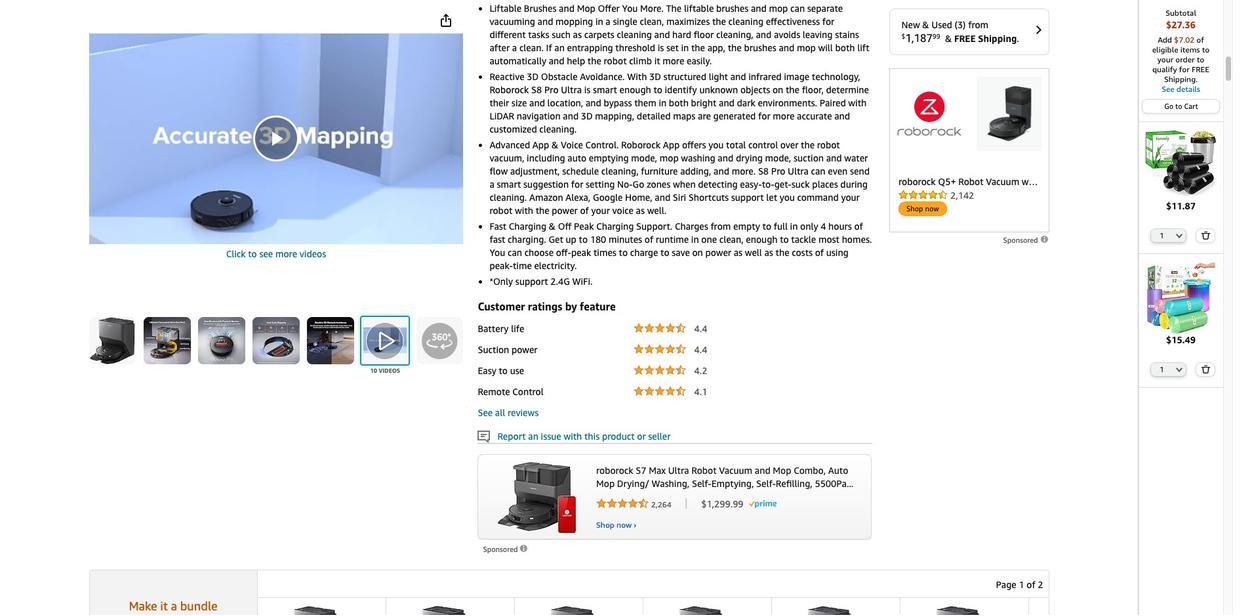 Task type: locate. For each thing, give the bounding box(es) containing it.
0 vertical spatial power
[[552, 205, 578, 216]]

with down determine
[[849, 97, 867, 109]]

see for see details
[[1163, 84, 1175, 94]]

0 horizontal spatial cleaning.
[[490, 192, 527, 203]]

clean, down empty
[[720, 234, 744, 245]]

no-
[[618, 179, 633, 190]]

delete image for $11.87
[[1202, 231, 1211, 239]]

delete image for $15.49
[[1202, 365, 1211, 374]]

1 horizontal spatial sponsored link
[[1004, 235, 1050, 244]]

app up including
[[533, 139, 550, 151]]

2 4.4 from the top
[[695, 344, 708, 355]]

0 vertical spatial with
[[849, 97, 867, 109]]

see details
[[1163, 84, 1201, 94]]

0 vertical spatial mop
[[770, 3, 789, 14]]

adding,
[[681, 166, 712, 177]]

leave feedback on sponsored ad element
[[1004, 235, 1050, 244], [483, 545, 529, 554]]

free inside the new & used (3) from $ 1,187 99 & free shipping .
[[955, 33, 976, 44]]

1 horizontal spatial an
[[555, 42, 565, 53]]

and left avoids
[[756, 29, 772, 40]]

1 horizontal spatial support
[[732, 192, 764, 203]]

home,
[[626, 192, 653, 203]]

siri
[[673, 192, 687, 203]]

1 vertical spatial delete image
[[1202, 365, 1211, 374]]

0 vertical spatial leave feedback on sponsored ad element
[[1004, 235, 1050, 244]]

from up one
[[711, 221, 731, 232]]

0 horizontal spatial smart
[[497, 179, 521, 190]]

water
[[845, 153, 869, 164]]

as down home,
[[636, 205, 645, 216]]

and down brushes
[[538, 16, 554, 27]]

cleaning. up voice
[[540, 124, 577, 135]]

report an issue with this product or seller image
[[478, 431, 491, 443]]

maps
[[674, 111, 696, 122]]

ultra
[[561, 84, 582, 95], [788, 166, 809, 177]]

more down environments.
[[773, 111, 795, 122]]

their
[[490, 97, 509, 109]]

3d right with
[[650, 71, 662, 82]]

& right 99
[[946, 33, 953, 44]]

to left full
[[763, 221, 772, 232]]

page
[[997, 579, 1017, 590]]

in up carpets
[[596, 16, 604, 27]]

of inside of eligible items to your order to qualify for free shipping.
[[1197, 35, 1205, 45]]

1 vertical spatial an
[[529, 431, 539, 442]]

single
[[613, 16, 638, 27]]

enough up well at the right of page
[[747, 234, 778, 245]]

vacuum,
[[490, 153, 525, 164]]

to down full
[[781, 234, 789, 245]]

mop up furniture
[[660, 153, 679, 164]]

1 horizontal spatial leave feedback on sponsored ad element
[[1004, 235, 1050, 244]]

0 horizontal spatial is
[[585, 84, 591, 95]]

sponsored
[[1004, 235, 1041, 244], [483, 545, 520, 554]]

2 horizontal spatial power
[[706, 247, 732, 258]]

s8 down the obstacle
[[532, 84, 542, 95]]

0 horizontal spatial robot
[[490, 205, 513, 216]]

2 horizontal spatial with
[[849, 97, 867, 109]]

light
[[709, 71, 729, 82]]

both down identify
[[669, 97, 689, 109]]

on
[[773, 84, 784, 95], [693, 247, 704, 258]]

1 vertical spatial cleaning.
[[490, 192, 527, 203]]

1.2 gallon/330pcs strong trash bags colorful clear garbage bags by teivio, bathroom trash can bin liners, small plastic bags for home office kitchen, multicolor image
[[1146, 262, 1218, 334]]

2 delete image from the top
[[1202, 365, 1211, 374]]

and up generated
[[719, 97, 735, 109]]

smart down flow
[[497, 179, 521, 190]]

to right items
[[1203, 45, 1211, 54]]

power down one
[[706, 247, 732, 258]]

to
[[1203, 45, 1211, 54], [1198, 54, 1205, 64], [654, 84, 663, 95], [1176, 102, 1183, 110], [763, 221, 772, 232], [579, 234, 588, 245], [781, 234, 789, 245], [619, 247, 628, 258], [661, 247, 670, 258], [248, 248, 257, 259], [499, 365, 508, 376]]

1 delete image from the top
[[1202, 231, 1211, 239]]

1 horizontal spatial free
[[1193, 64, 1210, 74]]

issue
[[541, 431, 562, 442]]

1 app from the left
[[533, 139, 550, 151]]

you down fast
[[490, 247, 506, 258]]

it inside liftable brushes and mop offer you more. the liftable brushes and mop can separate vacuuming and mopping in a single clean, maximizes the cleaning effectiveness for different tasks such as carpets cleaning and hard floor cleaning, and avoids leaving stains after a clean. if an entrapping threshold is set in the app, the brushes and mop will both lift automatically and help the robot climb it more easily. reactive 3d obstacle avoidance. with 3d structured light and infrared image technology, roborock s8 pro ultra is smart enough to identify unknown objects on the floor, determine their size and location, and bypass them in both bright and dark environments. paired with lidar navigation and 3d mapping, detailed maps are generated for more accurate and customized cleaning. advanced app & voice control. roborock app offers you total control over the robot vacuum, including auto emptying mode, mop washing and drying mode, suction and water flow adjustment, schedule cleaning, furniture adding, and more. s8 pro ultra can even send a smart suggestion for setting no-go zones when detecting easy-to-get-suck places during cleaning. amazon alexa, google home, and siri shortcuts support let you command your robot with the power of your voice as well. fast charging & off peak charging support. charges from empty to full in only 4 hours of fast charging. get up to 180 minutes of runtime in one clean, enough to tackle most homes. you can choose off-peak times to charge to save on power as well as the costs of using peak-time electricity. *only support 2.4g wifi.
[[655, 55, 661, 67]]

2 horizontal spatial mop
[[797, 42, 816, 53]]

cleaning.
[[540, 124, 577, 135], [490, 192, 527, 203]]

different
[[490, 29, 526, 40]]

of up 'charge'
[[645, 234, 654, 245]]

in right full
[[791, 221, 798, 232]]

mop up effectiveness on the top of page
[[770, 3, 789, 14]]

is
[[658, 42, 664, 53], [585, 84, 591, 95]]

1 vertical spatial 1
[[1161, 365, 1165, 374]]

leave feedback on sponsored ad element for sponsored link to the left
[[483, 545, 529, 554]]

2 vertical spatial robot
[[490, 205, 513, 216]]

see details link
[[1146, 84, 1218, 94]]

0 vertical spatial ultra
[[561, 84, 582, 95]]

1 vertical spatial sponsored
[[483, 545, 520, 554]]

well
[[745, 247, 763, 258]]

1 horizontal spatial smart
[[593, 84, 618, 95]]

leave feedback on sponsored ad element for sponsored link to the top
[[1004, 235, 1050, 244]]

avoidance.
[[580, 71, 625, 82]]

and down paired
[[835, 111, 851, 122]]

accurate
[[798, 111, 833, 122]]

as right well at the right of page
[[765, 247, 774, 258]]

1 vertical spatial from
[[711, 221, 731, 232]]

in right set in the right of the page
[[682, 42, 689, 53]]

3d down automatically
[[527, 71, 539, 82]]

0 horizontal spatial roborock
[[490, 84, 529, 95]]

your down "during"
[[842, 192, 860, 203]]

you down get-
[[780, 192, 795, 203]]

brushes
[[717, 3, 749, 14], [745, 42, 777, 53]]

power up off
[[552, 205, 578, 216]]

obstacle
[[541, 71, 578, 82]]

auto
[[568, 153, 587, 164]]

can up time
[[508, 247, 522, 258]]

voice
[[613, 205, 634, 216]]

list
[[258, 598, 1158, 615]]

cleaning up threshold
[[617, 29, 652, 40]]

order
[[1176, 54, 1196, 64]]

0 vertical spatial can
[[791, 3, 805, 14]]

0 vertical spatial on
[[773, 84, 784, 95]]

a up automatically
[[513, 42, 517, 53]]

liftable
[[490, 3, 522, 14]]

1 left dropdown image
[[1161, 231, 1165, 239]]

liftable
[[685, 3, 714, 14]]

free down items
[[1193, 64, 1210, 74]]

3d down location,
[[581, 111, 593, 122]]

0 horizontal spatial from
[[711, 221, 731, 232]]

make it a bundle
[[129, 599, 218, 613]]

1 vertical spatial enough
[[747, 234, 778, 245]]

delete image
[[1202, 231, 1211, 239], [1202, 365, 1211, 374]]

an right if
[[555, 42, 565, 53]]

0 horizontal spatial both
[[669, 97, 689, 109]]

pro up get-
[[772, 166, 786, 177]]

0 horizontal spatial enough
[[620, 84, 652, 95]]

1 horizontal spatial you
[[780, 192, 795, 203]]

ultra up suck
[[788, 166, 809, 177]]

objects
[[741, 84, 771, 95]]

drying
[[736, 153, 763, 164]]

1 horizontal spatial more
[[663, 55, 685, 67]]

go
[[1165, 102, 1174, 110], [633, 179, 645, 190]]

reviews
[[508, 407, 539, 418]]

vacuuming
[[490, 16, 536, 27]]

1 vertical spatial mop
[[797, 42, 816, 53]]

an left issue
[[529, 431, 539, 442]]

1 vertical spatial leave feedback on sponsored ad element
[[483, 545, 529, 554]]

go up home,
[[633, 179, 645, 190]]

$15.49
[[1167, 334, 1197, 345]]

offers
[[683, 139, 707, 151]]

1 vertical spatial pro
[[772, 166, 786, 177]]

1 horizontal spatial both
[[836, 42, 856, 53]]

customer
[[478, 300, 525, 313]]

it right "climb"
[[655, 55, 661, 67]]

suction
[[794, 153, 824, 164]]

advanced
[[490, 139, 530, 151]]

0 horizontal spatial mode,
[[632, 153, 658, 164]]

charging
[[509, 221, 547, 232], [597, 221, 634, 232]]

hours
[[829, 221, 852, 232]]

of right $7.02 at the top
[[1197, 35, 1205, 45]]

0 vertical spatial an
[[555, 42, 565, 53]]

1 vertical spatial 4.4
[[695, 344, 708, 355]]

with left this
[[564, 431, 582, 442]]

robot up suction
[[818, 139, 841, 151]]

videos
[[300, 248, 326, 259]]

schedule
[[563, 166, 599, 177]]

for right 'qualify'
[[1180, 64, 1191, 74]]

seller
[[649, 431, 671, 442]]

0 vertical spatial cleaning
[[729, 16, 764, 27]]

mop
[[770, 3, 789, 14], [797, 42, 816, 53], [660, 153, 679, 164]]

automatically
[[490, 55, 547, 67]]

and
[[559, 3, 575, 14], [751, 3, 767, 14], [538, 16, 554, 27], [655, 29, 670, 40], [756, 29, 772, 40], [779, 42, 795, 53], [549, 55, 565, 67], [731, 71, 747, 82], [530, 97, 545, 109], [586, 97, 602, 109], [719, 97, 735, 109], [563, 111, 579, 122], [835, 111, 851, 122], [718, 153, 734, 164], [827, 153, 842, 164], [714, 166, 730, 177], [655, 192, 671, 203]]

0 vertical spatial 1
[[1161, 231, 1165, 239]]

location,
[[548, 97, 584, 109]]

go down see details
[[1165, 102, 1174, 110]]

2 charging from the left
[[597, 221, 634, 232]]

customized
[[490, 124, 537, 135]]

0 horizontal spatial mop
[[660, 153, 679, 164]]

1 horizontal spatial charging
[[597, 221, 634, 232]]

sponsored link
[[1004, 235, 1050, 244], [483, 543, 529, 556]]

lift
[[858, 42, 870, 53]]

1 horizontal spatial it
[[655, 55, 661, 67]]

0 horizontal spatial see
[[478, 407, 493, 418]]

1 vertical spatial cleaning,
[[602, 166, 639, 177]]

1 horizontal spatial roborock
[[622, 139, 661, 151]]

emptying
[[589, 153, 629, 164]]

all
[[495, 407, 506, 418]]

cleaning, up app,
[[717, 29, 754, 40]]

report
[[498, 431, 526, 442]]

None submit
[[1197, 229, 1215, 242], [89, 317, 136, 364], [144, 317, 191, 364], [198, 317, 245, 364], [253, 317, 300, 364], [307, 317, 354, 364], [362, 317, 409, 364], [417, 317, 464, 364], [1197, 363, 1215, 376], [1197, 229, 1215, 242], [89, 317, 136, 364], [144, 317, 191, 364], [198, 317, 245, 364], [253, 317, 300, 364], [307, 317, 354, 364], [362, 317, 409, 364], [417, 317, 464, 364], [1197, 363, 1215, 376]]

0 horizontal spatial sponsored
[[483, 545, 520, 554]]

smart
[[593, 84, 618, 95], [497, 179, 521, 190]]

1 horizontal spatial robot
[[604, 55, 627, 67]]

during
[[841, 179, 868, 190]]

on right save on the right of page
[[693, 247, 704, 258]]

power down life
[[512, 344, 538, 355]]

1,187
[[906, 31, 933, 44]]

an inside liftable brushes and mop offer you more. the liftable brushes and mop can separate vacuuming and mopping in a single clean, maximizes the cleaning effectiveness for different tasks such as carpets cleaning and hard floor cleaning, and avoids leaving stains after a clean. if an entrapping threshold is set in the app, the brushes and mop will both lift automatically and help the robot climb it more easily. reactive 3d obstacle avoidance. with 3d structured light and infrared image technology, roborock s8 pro ultra is smart enough to identify unknown objects on the floor, determine their size and location, and bypass them in both bright and dark environments. paired with lidar navigation and 3d mapping, detailed maps are generated for more accurate and customized cleaning. advanced app & voice control. roborock app offers you total control over the robot vacuum, including auto emptying mode, mop washing and drying mode, suction and water flow adjustment, schedule cleaning, furniture adding, and more. s8 pro ultra can even send a smart suggestion for setting no-go zones when detecting easy-to-get-suck places during cleaning. amazon alexa, google home, and siri shortcuts support let you command your robot with the power of your voice as well. fast charging & off peak charging support. charges from empty to full in only 4 hours of fast charging. get up to 180 minutes of runtime in one clean, enough to tackle most homes. you can choose off-peak times to charge to save on power as well as the costs of using peak-time electricity. *only support 2.4g wifi.
[[555, 42, 565, 53]]

the down entrapping
[[588, 55, 602, 67]]

robot up avoidance.
[[604, 55, 627, 67]]

0 vertical spatial cleaning.
[[540, 124, 577, 135]]

for down separate
[[823, 16, 835, 27]]

1 horizontal spatial mode,
[[766, 153, 792, 164]]

roborock down detailed
[[622, 139, 661, 151]]

with
[[849, 97, 867, 109], [515, 205, 534, 216], [564, 431, 582, 442]]

peak-
[[490, 260, 513, 271]]

more right the see
[[276, 248, 297, 259]]

in up detailed
[[659, 97, 667, 109]]

cleaning. down flow
[[490, 192, 527, 203]]

brushes up infrared
[[745, 42, 777, 53]]

1 horizontal spatial see
[[1163, 84, 1175, 94]]

1 vertical spatial more
[[773, 111, 795, 122]]

0 horizontal spatial free
[[955, 33, 976, 44]]

your down google in the top of the page
[[592, 205, 610, 216]]

save
[[672, 247, 690, 258]]

determine
[[827, 84, 870, 95]]

clean, down more.
[[640, 16, 665, 27]]

with down amazon
[[515, 205, 534, 216]]

ultra up location,
[[561, 84, 582, 95]]

charging up minutes
[[597, 221, 634, 232]]

mode,
[[632, 153, 658, 164], [766, 153, 792, 164]]

go to cart link
[[1144, 100, 1220, 113]]

4.4
[[695, 323, 708, 334], [695, 344, 708, 355]]

1 vertical spatial cleaning
[[617, 29, 652, 40]]

more down set in the right of the page
[[663, 55, 685, 67]]

setting
[[586, 179, 615, 190]]

delete image right dropdown icon
[[1202, 365, 1211, 374]]

1 vertical spatial robot
[[818, 139, 841, 151]]

the up easily.
[[692, 42, 706, 53]]

you up single
[[623, 3, 638, 14]]

and down location,
[[563, 111, 579, 122]]

1 horizontal spatial s8
[[759, 166, 769, 177]]

this
[[585, 431, 600, 442]]

robot up "fast"
[[490, 205, 513, 216]]

&
[[923, 19, 930, 30], [946, 33, 953, 44], [552, 139, 559, 151], [549, 221, 556, 232]]

1 4.4 from the top
[[695, 323, 708, 334]]

free inside of eligible items to your order to qualify for free shipping.
[[1193, 64, 1210, 74]]

2 vertical spatial can
[[508, 247, 522, 258]]

empty
[[734, 221, 761, 232]]

pro
[[545, 84, 559, 95], [772, 166, 786, 177]]

enough down with
[[620, 84, 652, 95]]

0 horizontal spatial on
[[693, 247, 704, 258]]

1 vertical spatial with
[[515, 205, 534, 216]]

from right (3)
[[969, 19, 989, 30]]

such
[[552, 29, 571, 40]]

avoids
[[775, 29, 801, 40]]

1 vertical spatial smart
[[497, 179, 521, 190]]

1 horizontal spatial cleaning.
[[540, 124, 577, 135]]

1 left dropdown icon
[[1161, 365, 1165, 374]]

pro down the obstacle
[[545, 84, 559, 95]]

0 vertical spatial roborock
[[490, 84, 529, 95]]

2 vertical spatial with
[[564, 431, 582, 442]]

1 horizontal spatial with
[[564, 431, 582, 442]]

homes.
[[843, 234, 873, 245]]

free for to
[[1193, 64, 1210, 74]]

and down zones
[[655, 192, 671, 203]]

0 horizontal spatial you
[[490, 247, 506, 258]]

0 vertical spatial 4.4
[[695, 323, 708, 334]]

the left the costs
[[776, 247, 790, 258]]

1 vertical spatial sponsored link
[[483, 543, 529, 556]]

0 horizontal spatial app
[[533, 139, 550, 151]]

choose
[[525, 247, 554, 258]]

customer ratings by feature
[[478, 300, 616, 313]]

detecting
[[699, 179, 738, 190]]

0 horizontal spatial you
[[709, 139, 724, 151]]

product
[[602, 431, 635, 442]]

is down avoidance.
[[585, 84, 591, 95]]

support down time
[[516, 276, 549, 287]]

it right make
[[160, 599, 168, 613]]

1 mode, from the left
[[632, 153, 658, 164]]



Task type: describe. For each thing, give the bounding box(es) containing it.
1 horizontal spatial can
[[791, 3, 805, 14]]

to up them
[[654, 84, 663, 95]]

as down mopping
[[573, 29, 582, 40]]

1 vertical spatial power
[[706, 247, 732, 258]]

a down offer at the top of page
[[606, 16, 611, 27]]

see for see all reviews
[[478, 407, 493, 418]]

app,
[[708, 42, 726, 53]]

lidar
[[490, 111, 515, 122]]

a down flow
[[490, 179, 495, 190]]

hard
[[673, 29, 692, 40]]

suction
[[478, 344, 510, 355]]

1 horizontal spatial cleaning,
[[717, 29, 754, 40]]

in down charges
[[692, 234, 699, 245]]

to left "cart"
[[1176, 102, 1183, 110]]

and up set in the right of the page
[[655, 29, 670, 40]]

easily.
[[687, 55, 712, 67]]

navigation
[[517, 111, 561, 122]]

off-
[[556, 247, 572, 258]]

bright
[[692, 97, 717, 109]]

0 vertical spatial support
[[732, 192, 764, 203]]

of down alexa,
[[581, 205, 589, 216]]

help
[[567, 55, 586, 67]]

alexa,
[[566, 192, 591, 203]]

1 horizontal spatial cleaning
[[729, 16, 764, 27]]

0 horizontal spatial 3d
[[527, 71, 539, 82]]

zones
[[647, 179, 671, 190]]

4.1
[[695, 386, 708, 397]]

0 horizontal spatial sponsored link
[[483, 543, 529, 556]]

1 vertical spatial clean,
[[720, 234, 744, 245]]

1 horizontal spatial enough
[[747, 234, 778, 245]]

to left the see
[[248, 248, 257, 259]]

stains
[[836, 29, 860, 40]]

1 vertical spatial on
[[693, 247, 704, 258]]

to right up
[[579, 234, 588, 245]]

and up mopping
[[559, 3, 575, 14]]

0 horizontal spatial pro
[[545, 84, 559, 95]]

feature
[[580, 300, 616, 313]]

and right light
[[731, 71, 747, 82]]

time
[[513, 260, 532, 271]]

0 horizontal spatial cleaning,
[[602, 166, 639, 177]]

1 vertical spatial you
[[490, 247, 506, 258]]

2 app from the left
[[663, 139, 680, 151]]

when
[[673, 179, 696, 190]]

and up effectiveness on the top of page
[[751, 3, 767, 14]]

the right app,
[[728, 42, 742, 53]]

0 vertical spatial robot
[[604, 55, 627, 67]]

0 vertical spatial you
[[709, 139, 724, 151]]

will
[[819, 42, 833, 53]]

1 horizontal spatial mop
[[770, 3, 789, 14]]

0 vertical spatial s8
[[532, 84, 542, 95]]

2 horizontal spatial more
[[773, 111, 795, 122]]

2
[[1039, 579, 1044, 590]]

bundle
[[180, 599, 218, 613]]

0 horizontal spatial support
[[516, 276, 549, 287]]

shipping
[[979, 33, 1018, 44]]

for down environments.
[[759, 111, 771, 122]]

only
[[801, 221, 819, 232]]

technology,
[[813, 71, 861, 82]]

command
[[798, 192, 839, 203]]

0 vertical spatial more
[[663, 55, 685, 67]]

more.
[[641, 3, 664, 14]]

$11.87
[[1167, 200, 1197, 211]]

including
[[527, 153, 566, 164]]

go to cart
[[1165, 102, 1199, 110]]

and up detecting
[[714, 166, 730, 177]]

$
[[902, 32, 906, 40]]

dropdown image
[[1177, 367, 1184, 372]]

0 vertical spatial brushes
[[717, 3, 749, 14]]

4.4 for suction power
[[695, 344, 708, 355]]

and down total
[[718, 153, 734, 164]]

of left the 2
[[1027, 579, 1036, 590]]

180
[[591, 234, 607, 245]]

2 vertical spatial 1
[[1020, 579, 1025, 590]]

them
[[635, 97, 657, 109]]

make
[[129, 599, 157, 613]]

dropdown image
[[1177, 233, 1184, 238]]

to down the "runtime" on the right top of the page
[[661, 247, 670, 258]]

& right new at the right of the page
[[923, 19, 930, 30]]

and left bypass
[[586, 97, 602, 109]]

identify
[[665, 84, 698, 95]]

1 vertical spatial s8
[[759, 166, 769, 177]]

10 videos
[[371, 367, 400, 374]]

fast
[[490, 221, 507, 232]]

new & used (3) from $ 1,187 99 & free shipping .
[[902, 19, 1020, 44]]

1 vertical spatial is
[[585, 84, 591, 95]]

floor
[[694, 29, 714, 40]]

leaving
[[803, 29, 833, 40]]

1 charging from the left
[[509, 221, 547, 232]]

voice
[[561, 139, 583, 151]]

suggestion
[[524, 179, 569, 190]]

suction power
[[478, 344, 538, 355]]

(3)
[[955, 19, 967, 30]]

hommaly 1.2 gallon 240 pcs small black trash bags, strong garbage bags, bathroom trash can bin liners unscented, mini plastic bags for office, waste basket liner, fit 3,4.5,6 liters, 0.5,0.8,1,1.2 gal image
[[1146, 127, 1218, 199]]

free for 1,187
[[955, 33, 976, 44]]

peak
[[574, 221, 594, 232]]

1 vertical spatial it
[[160, 599, 168, 613]]

go inside liftable brushes and mop offer you more. the liftable brushes and mop can separate vacuuming and mopping in a single clean, maximizes the cleaning effectiveness for different tasks such as carpets cleaning and hard floor cleaning, and avoids leaving stains after a clean. if an entrapping threshold is set in the app, the brushes and mop will both lift automatically and help the robot climb it more easily. reactive 3d obstacle avoidance. with 3d structured light and infrared image technology, roborock s8 pro ultra is smart enough to identify unknown objects on the floor, determine their size and location, and bypass them in both bright and dark environments. paired with lidar navigation and 3d mapping, detailed maps are generated for more accurate and customized cleaning. advanced app & voice control. roborock app offers you total control over the robot vacuum, including auto emptying mode, mop washing and drying mode, suction and water flow adjustment, schedule cleaning, furniture adding, and more. s8 pro ultra can even send a smart suggestion for setting no-go zones when detecting easy-to-get-suck places during cleaning. amazon alexa, google home, and siri shortcuts support let you command your robot with the power of your voice as well. fast charging & off peak charging support. charges from empty to full in only 4 hours of fast charging. get up to 180 minutes of runtime in one clean, enough to tackle most homes. you can choose off-peak times to charge to save on power as well as the costs of using peak-time electricity. *only support 2.4g wifi.
[[633, 179, 645, 190]]

effectiveness
[[766, 16, 820, 27]]

of down most
[[816, 247, 824, 258]]

2 horizontal spatial robot
[[818, 139, 841, 151]]

add $7.02
[[1159, 35, 1197, 45]]

$27.36
[[1167, 19, 1197, 30]]

paired
[[820, 97, 846, 109]]

0 vertical spatial you
[[623, 3, 638, 14]]

as left well at the right of page
[[734, 247, 743, 258]]

get
[[549, 234, 564, 245]]

1 horizontal spatial 3d
[[581, 111, 593, 122]]

0 vertical spatial is
[[658, 42, 664, 53]]

electricity.
[[535, 260, 577, 271]]

let
[[767, 192, 778, 203]]

one
[[702, 234, 717, 245]]

environments.
[[758, 97, 818, 109]]

1 vertical spatial you
[[780, 192, 795, 203]]

image
[[785, 71, 810, 82]]

to right order
[[1198, 54, 1205, 64]]

1 horizontal spatial go
[[1165, 102, 1174, 110]]

and up even
[[827, 153, 842, 164]]

most
[[819, 234, 840, 245]]

2 horizontal spatial can
[[812, 166, 826, 177]]

send
[[851, 166, 870, 177]]

see all reviews link
[[478, 407, 539, 418]]

1 horizontal spatial sponsored
[[1004, 235, 1041, 244]]

and down avoids
[[779, 42, 795, 53]]

generated
[[714, 111, 756, 122]]

to left use
[[499, 365, 508, 376]]

the up floor
[[713, 16, 727, 27]]

off
[[558, 221, 572, 232]]

0 vertical spatial both
[[836, 42, 856, 53]]

0 horizontal spatial your
[[592, 205, 610, 216]]

click
[[226, 248, 246, 259]]

0 horizontal spatial can
[[508, 247, 522, 258]]

the down image
[[786, 84, 800, 95]]

for up alexa,
[[572, 179, 584, 190]]

offer
[[598, 3, 620, 14]]

1 horizontal spatial on
[[773, 84, 784, 95]]

& up including
[[552, 139, 559, 151]]

cart
[[1185, 102, 1199, 110]]

1 vertical spatial both
[[669, 97, 689, 109]]

1 vertical spatial ultra
[[788, 166, 809, 177]]

from inside liftable brushes and mop offer you more. the liftable brushes and mop can separate vacuuming and mopping in a single clean, maximizes the cleaning effectiveness for different tasks such as carpets cleaning and hard floor cleaning, and avoids leaving stains after a clean. if an entrapping threshold is set in the app, the brushes and mop will both lift automatically and help the robot climb it more easily. reactive 3d obstacle avoidance. with 3d structured light and infrared image technology, roborock s8 pro ultra is smart enough to identify unknown objects on the floor, determine their size and location, and bypass them in both bright and dark environments. paired with lidar navigation and 3d mapping, detailed maps are generated for more accurate and customized cleaning. advanced app & voice control. roborock app offers you total control over the robot vacuum, including auto emptying mode, mop washing and drying mode, suction and water flow adjustment, schedule cleaning, furniture adding, and more. s8 pro ultra can even send a smart suggestion for setting no-go zones when detecting easy-to-get-suck places during cleaning. amazon alexa, google home, and siri shortcuts support let you command your robot with the power of your voice as well. fast charging & off peak charging support. charges from empty to full in only 4 hours of fast charging. get up to 180 minutes of runtime in one clean, enough to tackle most homes. you can choose off-peak times to charge to save on power as well as the costs of using peak-time electricity. *only support 2.4g wifi.
[[711, 221, 731, 232]]

for inside of eligible items to your order to qualify for free shipping.
[[1180, 64, 1191, 74]]

with
[[628, 71, 647, 82]]

0 vertical spatial sponsored link
[[1004, 235, 1050, 244]]

furniture
[[641, 166, 678, 177]]

from inside the new & used (3) from $ 1,187 99 & free shipping .
[[969, 19, 989, 30]]

are
[[698, 111, 711, 122]]

add
[[1159, 35, 1173, 45]]

peak
[[572, 247, 592, 258]]

and down if
[[549, 55, 565, 67]]

minutes
[[609, 234, 643, 245]]

1 vertical spatial brushes
[[745, 42, 777, 53]]

1 horizontal spatial power
[[552, 205, 578, 216]]

bypass
[[604, 97, 632, 109]]

a left bundle
[[171, 599, 177, 613]]

2 vertical spatial more
[[276, 248, 297, 259]]

1 for $11.87
[[1161, 231, 1165, 239]]

liftable brushes and mop offer you more. the liftable brushes and mop can separate vacuuming and mopping in a single clean, maximizes the cleaning effectiveness for different tasks such as carpets cleaning and hard floor cleaning, and avoids leaving stains after a clean. if an entrapping threshold is set in the app, the brushes and mop will both lift automatically and help the robot climb it more easily. reactive 3d obstacle avoidance. with 3d structured light and infrared image technology, roborock s8 pro ultra is smart enough to identify unknown objects on the floor, determine their size and location, and bypass them in both bright and dark environments. paired with lidar navigation and 3d mapping, detailed maps are generated for more accurate and customized cleaning. advanced app & voice control. roborock app offers you total control over the robot vacuum, including auto emptying mode, mop washing and drying mode, suction and water flow adjustment, schedule cleaning, furniture adding, and more. s8 pro ultra can even send a smart suggestion for setting no-go zones when detecting easy-to-get-suck places during cleaning. amazon alexa, google home, and siri shortcuts support let you command your robot with the power of your voice as well. fast charging & off peak charging support. charges from empty to full in only 4 hours of fast charging. get up to 180 minutes of runtime in one clean, enough to tackle most homes. you can choose off-peak times to charge to save on power as well as the costs of using peak-time electricity. *only support 2.4g wifi.
[[490, 3, 873, 287]]

the down amazon
[[536, 205, 550, 216]]

1 for $15.49
[[1161, 365, 1165, 374]]

of up homes. at the top of the page
[[855, 221, 864, 232]]

and up the navigation
[[530, 97, 545, 109]]

well.
[[648, 205, 667, 216]]

2 vertical spatial mop
[[660, 153, 679, 164]]

details
[[1177, 84, 1201, 94]]

entrapping
[[567, 42, 614, 53]]

4.4 for battery life
[[695, 323, 708, 334]]

0 horizontal spatial clean,
[[640, 16, 665, 27]]

4.2
[[695, 365, 708, 376]]

places
[[813, 179, 839, 190]]

your inside of eligible items to your order to qualify for free shipping.
[[1158, 54, 1174, 64]]

1 horizontal spatial your
[[842, 192, 860, 203]]

99
[[933, 32, 941, 40]]

easy-
[[741, 179, 763, 190]]

*only
[[490, 276, 513, 287]]

the up suction
[[801, 139, 815, 151]]

fast
[[490, 234, 506, 245]]

more.
[[732, 166, 756, 177]]

mop
[[577, 3, 596, 14]]

2.4g
[[551, 276, 570, 287]]

& left off
[[549, 221, 556, 232]]

0 vertical spatial smart
[[593, 84, 618, 95]]

to down minutes
[[619, 247, 628, 258]]

times
[[594, 247, 617, 258]]

2 vertical spatial power
[[512, 344, 538, 355]]

control
[[749, 139, 779, 151]]

0 horizontal spatial ultra
[[561, 84, 582, 95]]

2 horizontal spatial 3d
[[650, 71, 662, 82]]

2 mode, from the left
[[766, 153, 792, 164]]

wifi.
[[573, 276, 593, 287]]

the
[[667, 3, 682, 14]]

charge
[[631, 247, 659, 258]]



Task type: vqa. For each thing, say whether or not it's contained in the screenshot.
top pro
yes



